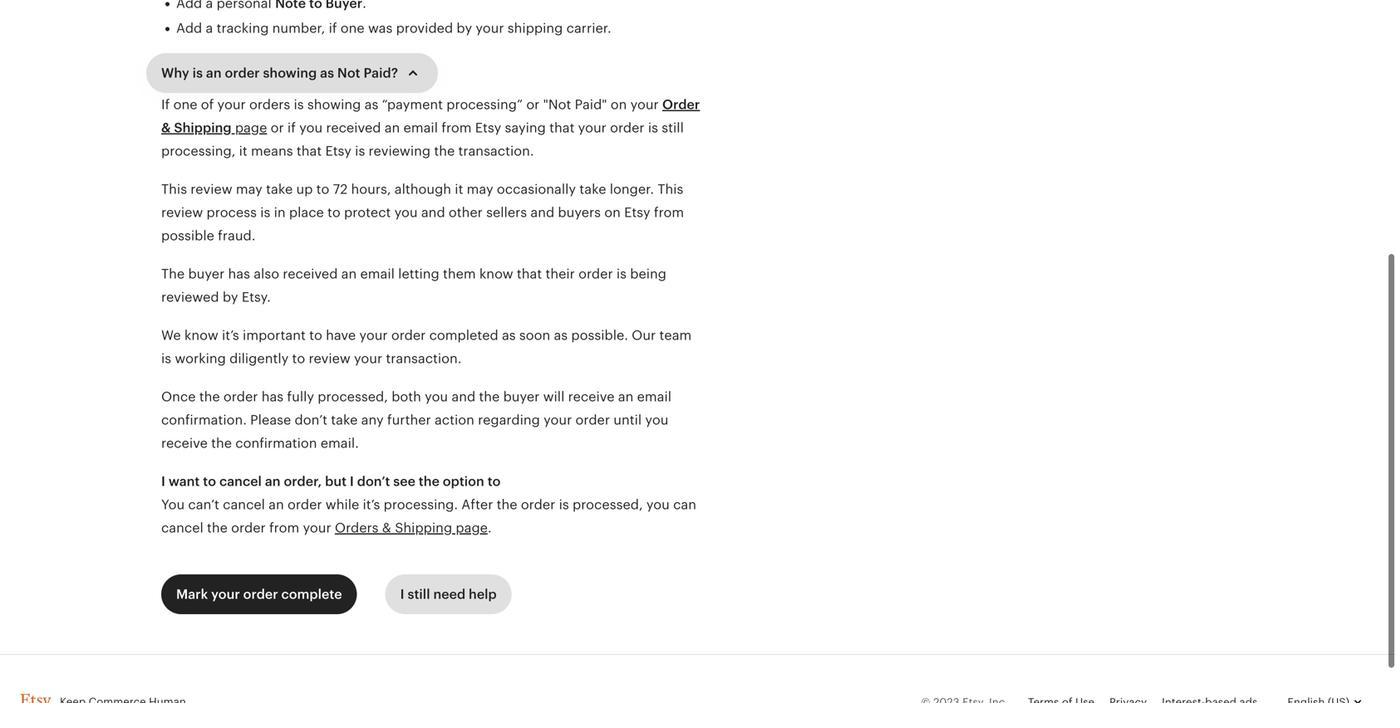 Task type: vqa. For each thing, say whether or not it's contained in the screenshot.
mark your order complete link
yes



Task type: describe. For each thing, give the bounding box(es) containing it.
reviewing
[[369, 144, 431, 159]]

it's inside we know it's important to have your order completed as soon as possible. our team is working diligently to review your
[[222, 328, 239, 343]]

i for i still need help
[[400, 588, 404, 603]]

sellers
[[486, 205, 527, 220]]

transaction.
[[458, 144, 534, 159]]

buyer inside the buyer has also received an email letting them know that their order is being reviewed by etsy.
[[188, 267, 225, 282]]

process
[[207, 205, 257, 220]]

we
[[161, 328, 181, 343]]

your inside once the order has fully processed, both you and the buyer will receive an email confirmation. please don't take any further action regarding your order until you receive the confirmation email.
[[544, 413, 572, 428]]

why is an order showing as not paid? button
[[146, 53, 438, 93]]

the up processing.
[[419, 475, 440, 489]]

to down important
[[292, 352, 305, 366]]

need
[[433, 588, 466, 603]]

tracking
[[217, 21, 269, 36]]

possible.
[[571, 328, 628, 343]]

"payment
[[382, 97, 443, 112]]

an inside once the order has fully processed, both you and the buyer will receive an email confirmation. please don't take any further action regarding your order until you receive the confirmation email.
[[618, 390, 634, 405]]

1 vertical spatial showing
[[307, 97, 361, 112]]

2 horizontal spatial take
[[579, 182, 606, 197]]

orders & shipping page .
[[335, 521, 492, 536]]

by inside the buyer has also received an email letting them know that their order is being reviewed by etsy.
[[223, 290, 238, 305]]

shipping for order & shipping
[[174, 121, 232, 135]]

number,
[[272, 21, 325, 36]]

mark your order complete
[[176, 588, 342, 603]]

processing,
[[161, 144, 236, 159]]

you inside 'this review may take up to 72 hours, although it may occasionally take longer. this review process is in place to protect you and other sellers and buyers on etsy from possible fraud.'
[[394, 205, 418, 220]]

team
[[659, 328, 692, 343]]

etsy image
[[20, 695, 52, 704]]

option
[[443, 475, 484, 489]]

0 vertical spatial that
[[549, 121, 575, 135]]

1 vertical spatial review
[[161, 205, 203, 220]]

orders & shipping page link
[[335, 521, 488, 536]]

hours,
[[351, 182, 391, 197]]

2 vertical spatial cancel
[[161, 521, 203, 536]]

order,
[[284, 475, 322, 489]]

place
[[289, 205, 324, 220]]

shipping for orders & shipping page .
[[395, 521, 452, 536]]

the down can't
[[207, 521, 228, 536]]

as right soon
[[554, 328, 568, 343]]

to down 72
[[327, 205, 341, 220]]

1 horizontal spatial don't
[[357, 475, 390, 489]]

both
[[392, 390, 421, 405]]

of
[[201, 97, 214, 112]]

have
[[326, 328, 356, 343]]

being
[[630, 267, 667, 282]]

completed
[[429, 328, 498, 343]]

mark
[[176, 588, 208, 603]]

buyer inside once the order has fully processed, both you and the buyer will receive an email confirmation. please don't take any further action regarding your order until you receive the confirmation email.
[[503, 390, 540, 405]]

your right of
[[217, 97, 246, 112]]

order up the mark your order complete at the left bottom of the page
[[231, 521, 266, 536]]

i still need help link
[[385, 575, 512, 615]]

possible
[[161, 229, 214, 243]]

or if you received an email from etsy saying that your order is still processing, it means that etsy is reviewing the transaction.
[[161, 121, 684, 159]]

not
[[337, 66, 360, 81]]

want
[[169, 475, 200, 489]]

until
[[614, 413, 642, 428]]

diligently
[[229, 352, 289, 366]]

72
[[333, 182, 348, 197]]

you
[[161, 498, 185, 513]]

email inside or if you received an email from etsy saying that your order is still processing, it means that etsy is reviewing the transaction.
[[404, 121, 438, 135]]

letting
[[398, 267, 439, 282]]

to up can't
[[203, 475, 216, 489]]

up
[[296, 182, 313, 197]]

while
[[326, 498, 359, 513]]

etsy.
[[242, 290, 271, 305]]

buyers
[[558, 205, 601, 220]]

0 horizontal spatial and
[[421, 205, 445, 220]]

a
[[206, 21, 213, 36]]

add a tracking number, if one was provided by your shipping carrier.
[[176, 21, 611, 36]]

mark your order complete link
[[161, 575, 357, 615]]

once
[[161, 390, 196, 405]]

0 vertical spatial or
[[526, 97, 540, 112]]

& for orders & shipping page .
[[382, 521, 391, 536]]

confirmation
[[235, 436, 317, 451]]

0 horizontal spatial page
[[232, 121, 267, 135]]

provided
[[396, 21, 453, 36]]

an inside the buyer has also received an email letting them know that their order is being reviewed by etsy.
[[341, 267, 357, 282]]

please
[[250, 413, 291, 428]]

transaction .
[[386, 352, 465, 366]]

can't
[[188, 498, 219, 513]]

means
[[251, 144, 293, 159]]

the down "confirmation."
[[211, 436, 232, 451]]

email inside the buyer has also received an email letting them know that their order is being reviewed by etsy.
[[360, 267, 395, 282]]

showing inside dropdown button
[[263, 66, 317, 81]]

fully
[[287, 390, 314, 405]]

you inside or if you received an email from etsy saying that your order is still processing, it means that etsy is reviewing the transaction.
[[299, 121, 323, 135]]

it's inside you can't cancel an order while it's processing. after the order is processed, you can cancel the order from your
[[363, 498, 380, 513]]

order left complete
[[243, 588, 278, 603]]

1 vertical spatial that
[[297, 144, 322, 159]]

is inside we know it's important to have your order completed as soon as possible. our team is working diligently to review your
[[161, 352, 171, 366]]

know inside the buyer has also received an email letting them know that their order is being reviewed by etsy.
[[479, 267, 513, 282]]

the up "confirmation."
[[199, 390, 220, 405]]

order up please
[[223, 390, 258, 405]]

transaction
[[386, 352, 458, 366]]

once the order has fully processed, both you and the buyer will receive an email confirmation. please don't take any further action regarding your order until you receive the confirmation email.
[[161, 390, 671, 451]]

carrier.
[[566, 21, 611, 36]]

2 horizontal spatial and
[[531, 205, 554, 220]]

0 horizontal spatial still
[[408, 588, 430, 603]]

it inside or if you received an email from etsy saying that your order is still processing, it means that etsy is reviewing the transaction.
[[239, 144, 247, 159]]

we know it's important to have your order completed as soon as possible. our team is working diligently to review your
[[161, 328, 692, 366]]

to up after
[[488, 475, 501, 489]]

your left the shipping
[[476, 21, 504, 36]]

is inside the buyer has also received an email letting them know that their order is being reviewed by etsy.
[[617, 267, 627, 282]]

your right mark
[[211, 588, 240, 603]]

as down paid? at the left top of the page
[[365, 97, 378, 112]]

0 horizontal spatial etsy
[[325, 144, 351, 159]]

although
[[395, 182, 451, 197]]

your left order
[[630, 97, 659, 112]]

also
[[254, 267, 279, 282]]

but
[[325, 475, 347, 489]]

1 horizontal spatial by
[[457, 21, 472, 36]]

1 vertical spatial cancel
[[223, 498, 265, 513]]

order left until
[[576, 413, 610, 428]]

if
[[161, 97, 170, 112]]

order inside we know it's important to have your order completed as soon as possible. our team is working diligently to review your
[[391, 328, 426, 343]]

working
[[175, 352, 226, 366]]

any
[[361, 413, 384, 428]]

longer. this
[[610, 182, 683, 197]]

your down have
[[354, 352, 382, 366]]

complete
[[281, 588, 342, 603]]

processed, inside you can't cancel an order while it's processing. after the order is processed, you can cancel the order from your
[[573, 498, 643, 513]]

to left 72
[[316, 182, 329, 197]]

this review may take up to 72 hours, although it may occasionally take longer. this review process is in place to protect you and other sellers and buyers on etsy from possible fraud.
[[161, 182, 684, 243]]

processed, inside once the order has fully processed, both you and the buyer will receive an email confirmation. please don't take any further action regarding your order until you receive the confirmation email.
[[318, 390, 388, 405]]

you up the 'action'
[[425, 390, 448, 405]]

is inside you can't cancel an order while it's processing. after the order is processed, you can cancel the order from your
[[559, 498, 569, 513]]

why
[[161, 66, 189, 81]]

or inside or if you received an email from etsy saying that your order is still processing, it means that etsy is reviewing the transaction.
[[271, 121, 284, 135]]

why is an order showing as not paid?
[[161, 66, 398, 81]]



Task type: locate. For each thing, give the bounding box(es) containing it.
if up means
[[287, 121, 296, 135]]

1 vertical spatial one
[[173, 97, 197, 112]]

it inside 'this review may take up to 72 hours, although it may occasionally take longer. this review process is in place to protect you and other sellers and buyers on etsy from possible fraud.'
[[455, 182, 463, 197]]

0 vertical spatial from
[[441, 121, 472, 135]]

your down will
[[544, 413, 572, 428]]

orders
[[249, 97, 290, 112]]

shipping inside order & shipping
[[174, 121, 232, 135]]

your inside you can't cancel an order while it's processing. after the order is processed, you can cancel the order from your
[[303, 521, 331, 536]]

know
[[479, 267, 513, 282], [184, 328, 218, 343]]

1 vertical spatial .
[[488, 521, 492, 536]]

0 horizontal spatial has
[[228, 267, 250, 282]]

1 vertical spatial page
[[456, 521, 488, 536]]

protect
[[344, 205, 391, 220]]

0 vertical spatial on
[[611, 97, 627, 112]]

i for i want to cancel an order, but i don't see the option to
[[161, 475, 165, 489]]

that down ""not" at the top of page
[[549, 121, 575, 135]]

1 horizontal spatial receive
[[568, 390, 615, 405]]

occasionally
[[497, 182, 576, 197]]

order up orders
[[225, 66, 260, 81]]

to left have
[[309, 328, 322, 343]]

order right after
[[521, 498, 555, 513]]

or left ""not" at the top of page
[[526, 97, 540, 112]]

it's up orders
[[363, 498, 380, 513]]

etsy down processing"
[[475, 121, 501, 135]]

processed, up any
[[318, 390, 388, 405]]

has inside the buyer has also received an email letting them know that their order is being reviewed by etsy.
[[228, 267, 250, 282]]

add
[[176, 21, 202, 36]]

or
[[526, 97, 540, 112], [271, 121, 284, 135]]

if one of your orders is showing as "payment processing" or "not paid" on your
[[161, 97, 662, 112]]

2 horizontal spatial etsy
[[624, 205, 650, 220]]

0 horizontal spatial &
[[161, 121, 171, 135]]

it left means
[[239, 144, 247, 159]]

an down order,
[[269, 498, 284, 513]]

important
[[243, 328, 306, 343]]

and
[[421, 205, 445, 220], [531, 205, 554, 220], [452, 390, 476, 405]]

reviewed
[[161, 290, 219, 305]]

0 vertical spatial &
[[161, 121, 171, 135]]

review up possible
[[161, 205, 203, 220]]

review inside we know it's important to have your order completed as soon as possible. our team is working diligently to review your
[[309, 352, 350, 366]]

as left soon
[[502, 328, 516, 343]]

1 vertical spatial it
[[455, 182, 463, 197]]

may up process
[[236, 182, 262, 197]]

i right but
[[350, 475, 354, 489]]

0 horizontal spatial receive
[[161, 436, 208, 451]]

0 vertical spatial one
[[341, 21, 365, 36]]

1 vertical spatial &
[[382, 521, 391, 536]]

0 horizontal spatial processed,
[[318, 390, 388, 405]]

2 vertical spatial from
[[269, 521, 299, 536]]

has left also
[[228, 267, 250, 282]]

0 horizontal spatial don't
[[295, 413, 327, 428]]

1 horizontal spatial it's
[[363, 498, 380, 513]]

email up until
[[637, 390, 671, 405]]

0 horizontal spatial by
[[223, 290, 238, 305]]

1 vertical spatial email
[[360, 267, 395, 282]]

0 vertical spatial email
[[404, 121, 438, 135]]

1 horizontal spatial etsy
[[475, 121, 501, 135]]

was
[[368, 21, 393, 36]]

by
[[457, 21, 472, 36], [223, 290, 238, 305]]

know right them
[[479, 267, 513, 282]]

etsy up 72
[[325, 144, 351, 159]]

as inside dropdown button
[[320, 66, 334, 81]]

1 horizontal spatial i
[[350, 475, 354, 489]]

take up buyers
[[579, 182, 606, 197]]

1 may from the left
[[236, 182, 262, 197]]

an up reviewing
[[385, 121, 400, 135]]

showing up orders
[[263, 66, 317, 81]]

cancel down the confirmation
[[219, 475, 262, 489]]

2 horizontal spatial i
[[400, 588, 404, 603]]

from down processing"
[[441, 121, 472, 135]]

don't inside once the order has fully processed, both you and the buyer will receive an email confirmation. please don't take any further action regarding your order until you receive the confirmation email.
[[295, 413, 327, 428]]

an inside you can't cancel an order while it's processing. after the order is processed, you can cancel the order from your
[[269, 498, 284, 513]]

0 vertical spatial it's
[[222, 328, 239, 343]]

paid?
[[364, 66, 398, 81]]

or up means
[[271, 121, 284, 135]]

1 vertical spatial receive
[[161, 436, 208, 451]]

received up reviewing
[[326, 121, 381, 135]]

receive
[[568, 390, 615, 405], [161, 436, 208, 451]]

from inside or if you received an email from etsy saying that your order is still processing, it means that etsy is reviewing the transaction.
[[441, 121, 472, 135]]

0 horizontal spatial take
[[266, 182, 293, 197]]

by right provided on the top left
[[457, 21, 472, 36]]

0 vertical spatial by
[[457, 21, 472, 36]]

and down although
[[421, 205, 445, 220]]

1 horizontal spatial has
[[262, 390, 284, 405]]

you
[[299, 121, 323, 135], [394, 205, 418, 220], [425, 390, 448, 405], [645, 413, 668, 428], [646, 498, 670, 513]]

1 vertical spatial processed,
[[573, 498, 643, 513]]

know inside we know it's important to have your order completed as soon as possible. our team is working diligently to review your
[[184, 328, 218, 343]]

one right if
[[173, 97, 197, 112]]

has up please
[[262, 390, 284, 405]]

and inside once the order has fully processed, both you and the buyer will receive an email confirmation. please don't take any further action regarding your order until you receive the confirmation email.
[[452, 390, 476, 405]]

order inside or if you received an email from etsy saying that your order is still processing, it means that etsy is reviewing the transaction.
[[610, 121, 645, 135]]

page
[[232, 121, 267, 135], [456, 521, 488, 536]]

this
[[161, 182, 187, 197]]

an inside dropdown button
[[206, 66, 222, 81]]

the inside or if you received an email from etsy saying that your order is still processing, it means that etsy is reviewing the transaction.
[[434, 144, 455, 159]]

after
[[461, 498, 493, 513]]

has
[[228, 267, 250, 282], [262, 390, 284, 405]]

0 horizontal spatial email
[[360, 267, 395, 282]]

the down order & shipping
[[434, 144, 455, 159]]

1 horizontal spatial &
[[382, 521, 391, 536]]

if inside or if you received an email from etsy saying that your order is still processing, it means that etsy is reviewing the transaction.
[[287, 121, 296, 135]]

receive down "confirmation."
[[161, 436, 208, 451]]

1 vertical spatial received
[[283, 267, 338, 282]]

1 horizontal spatial know
[[479, 267, 513, 282]]

0 vertical spatial don't
[[295, 413, 327, 428]]

1 horizontal spatial buyer
[[503, 390, 540, 405]]

the
[[161, 267, 185, 282]]

our
[[632, 328, 656, 343]]

0 vertical spatial processed,
[[318, 390, 388, 405]]

cancel
[[219, 475, 262, 489], [223, 498, 265, 513], [161, 521, 203, 536]]

1 horizontal spatial .
[[488, 521, 492, 536]]

in
[[274, 205, 286, 220]]

that
[[549, 121, 575, 135], [297, 144, 322, 159], [517, 267, 542, 282]]

1 horizontal spatial and
[[452, 390, 476, 405]]

regarding
[[478, 413, 540, 428]]

saying
[[505, 121, 546, 135]]

1 horizontal spatial shipping
[[395, 521, 452, 536]]

soon
[[519, 328, 550, 343]]

processing"
[[446, 97, 523, 112]]

1 vertical spatial shipping
[[395, 521, 452, 536]]

don't left see
[[357, 475, 390, 489]]

on inside 'this review may take up to 72 hours, although it may occasionally take longer. this review process is in place to protect you and other sellers and buyers on etsy from possible fraud.'
[[604, 205, 621, 220]]

1 vertical spatial by
[[223, 290, 238, 305]]

it
[[239, 144, 247, 159], [455, 182, 463, 197]]

1 vertical spatial know
[[184, 328, 218, 343]]

confirmation.
[[161, 413, 247, 428]]

0 horizontal spatial from
[[269, 521, 299, 536]]

still down order
[[662, 121, 684, 135]]

that inside the buyer has also received an email letting them know that their order is being reviewed by etsy.
[[517, 267, 542, 282]]

you inside you can't cancel an order while it's processing. after the order is processed, you can cancel the order from your
[[646, 498, 670, 513]]

an up have
[[341, 267, 357, 282]]

it's up "diligently"
[[222, 328, 239, 343]]

email.
[[321, 436, 359, 451]]

0 vertical spatial shipping
[[174, 121, 232, 135]]

1 horizontal spatial if
[[329, 21, 337, 36]]

0 vertical spatial know
[[479, 267, 513, 282]]

to
[[316, 182, 329, 197], [327, 205, 341, 220], [309, 328, 322, 343], [292, 352, 305, 366], [203, 475, 216, 489], [488, 475, 501, 489]]

and up the 'action'
[[452, 390, 476, 405]]

you right until
[[645, 413, 668, 428]]

0 horizontal spatial may
[[236, 182, 262, 197]]

cancel right can't
[[223, 498, 265, 513]]

0 vertical spatial if
[[329, 21, 337, 36]]

your
[[476, 21, 504, 36], [217, 97, 246, 112], [630, 97, 659, 112], [578, 121, 607, 135], [359, 328, 388, 343], [354, 352, 382, 366], [544, 413, 572, 428], [303, 521, 331, 536], [211, 588, 240, 603]]

from down order,
[[269, 521, 299, 536]]

2 vertical spatial etsy
[[624, 205, 650, 220]]

buyer up 'reviewed'
[[188, 267, 225, 282]]

i left the need
[[400, 588, 404, 603]]

as left not
[[320, 66, 334, 81]]

0 horizontal spatial shipping
[[174, 121, 232, 135]]

shipping down processing.
[[395, 521, 452, 536]]

0 vertical spatial it
[[239, 144, 247, 159]]

1 vertical spatial or
[[271, 121, 284, 135]]

order inside dropdown button
[[225, 66, 260, 81]]

1 horizontal spatial may
[[467, 182, 493, 197]]

2 horizontal spatial email
[[637, 390, 671, 405]]

email left letting
[[360, 267, 395, 282]]

"not
[[543, 97, 571, 112]]

0 vertical spatial receive
[[568, 390, 615, 405]]

further
[[387, 413, 431, 428]]

processed,
[[318, 390, 388, 405], [573, 498, 643, 513]]

if
[[329, 21, 337, 36], [287, 121, 296, 135]]

still inside or if you received an email from etsy saying that your order is still processing, it means that etsy is reviewing the transaction.
[[662, 121, 684, 135]]

one
[[341, 21, 365, 36], [173, 97, 197, 112]]

other
[[449, 205, 483, 220]]

1 horizontal spatial page
[[456, 521, 488, 536]]

it up other
[[455, 182, 463, 197]]

you down although
[[394, 205, 418, 220]]

i want to cancel an order, but i don't see the option to
[[161, 475, 501, 489]]

1 vertical spatial on
[[604, 205, 621, 220]]

i still need help
[[400, 588, 497, 603]]

that left their
[[517, 267, 542, 282]]

0 vertical spatial has
[[228, 267, 250, 282]]

1 horizontal spatial processed,
[[573, 498, 643, 513]]

0 horizontal spatial that
[[297, 144, 322, 159]]

showing down not
[[307, 97, 361, 112]]

2 may from the left
[[467, 182, 493, 197]]

processed, left can
[[573, 498, 643, 513]]

. down completed
[[458, 352, 462, 366]]

take
[[266, 182, 293, 197], [579, 182, 606, 197], [331, 413, 358, 428]]

shipping
[[508, 21, 563, 36]]

order down order,
[[288, 498, 322, 513]]

1 horizontal spatial still
[[662, 121, 684, 135]]

them
[[443, 267, 476, 282]]

see
[[393, 475, 415, 489]]

order up the transaction
[[391, 328, 426, 343]]

one left was
[[341, 21, 365, 36]]

is inside dropdown button
[[193, 66, 203, 81]]

review up process
[[191, 182, 232, 197]]

receive right will
[[568, 390, 615, 405]]

i left want
[[161, 475, 165, 489]]

paid"
[[575, 97, 607, 112]]

still left the need
[[408, 588, 430, 603]]

buyer
[[188, 267, 225, 282], [503, 390, 540, 405]]

.
[[458, 352, 462, 366], [488, 521, 492, 536]]

0 horizontal spatial it
[[239, 144, 247, 159]]

0 horizontal spatial it's
[[222, 328, 239, 343]]

from
[[441, 121, 472, 135], [654, 205, 684, 220], [269, 521, 299, 536]]

don't
[[295, 413, 327, 428], [357, 475, 390, 489]]

& inside order & shipping
[[161, 121, 171, 135]]

and down occasionally
[[531, 205, 554, 220]]

order
[[662, 97, 700, 112]]

know up working
[[184, 328, 218, 343]]

review down have
[[309, 352, 350, 366]]

2 horizontal spatial that
[[549, 121, 575, 135]]

fraud.
[[218, 229, 256, 243]]

has inside once the order has fully processed, both you and the buyer will receive an email confirmation. please don't take any further action regarding your order until you receive the confirmation email.
[[262, 390, 284, 405]]

etsy inside 'this review may take up to 72 hours, although it may occasionally take longer. this review process is in place to protect you and other sellers and buyers on etsy from possible fraud.'
[[624, 205, 650, 220]]

order up longer. this at the top of the page
[[610, 121, 645, 135]]

order inside the buyer has also received an email letting them know that their order is being reviewed by etsy.
[[579, 267, 613, 282]]

will
[[543, 390, 565, 405]]

etsy down longer. this at the top of the page
[[624, 205, 650, 220]]

0 vertical spatial still
[[662, 121, 684, 135]]

0 horizontal spatial .
[[458, 352, 462, 366]]

received inside the buyer has also received an email letting them know that their order is being reviewed by etsy.
[[283, 267, 338, 282]]

1 vertical spatial buyer
[[503, 390, 540, 405]]

showing
[[263, 66, 317, 81], [307, 97, 361, 112]]

email inside once the order has fully processed, both you and the buyer will receive an email confirmation. please don't take any further action regarding your order until you receive the confirmation email.
[[637, 390, 671, 405]]

1 vertical spatial it's
[[363, 498, 380, 513]]

1 vertical spatial if
[[287, 121, 296, 135]]

order & shipping
[[161, 97, 700, 135]]

0 vertical spatial etsy
[[475, 121, 501, 135]]

& for order & shipping
[[161, 121, 171, 135]]

0 horizontal spatial i
[[161, 475, 165, 489]]

on right paid" at left top
[[611, 97, 627, 112]]

1 vertical spatial still
[[408, 588, 430, 603]]

received inside or if you received an email from etsy saying that your order is still processing, it means that etsy is reviewing the transaction.
[[326, 121, 381, 135]]

from inside 'this review may take up to 72 hours, although it may occasionally take longer. this review process is in place to protect you and other sellers and buyers on etsy from possible fraud.'
[[654, 205, 684, 220]]

as
[[320, 66, 334, 81], [365, 97, 378, 112], [502, 328, 516, 343], [554, 328, 568, 343]]

2 vertical spatial email
[[637, 390, 671, 405]]

the
[[434, 144, 455, 159], [199, 390, 220, 405], [479, 390, 500, 405], [211, 436, 232, 451], [419, 475, 440, 489], [497, 498, 517, 513], [207, 521, 228, 536]]

take up in on the left top of the page
[[266, 182, 293, 197]]

shipping up the processing,
[[174, 121, 232, 135]]

may up other
[[467, 182, 493, 197]]

is inside 'this review may take up to 72 hours, although it may occasionally take longer. this review process is in place to protect you and other sellers and buyers on etsy from possible fraud.'
[[260, 205, 270, 220]]

an inside or if you received an email from etsy saying that your order is still processing, it means that etsy is reviewing the transaction.
[[385, 121, 400, 135]]

& right orders
[[382, 521, 391, 536]]

1 vertical spatial from
[[654, 205, 684, 220]]

the buyer has also received an email letting them know that their order is being reviewed by etsy.
[[161, 267, 667, 305]]

it's
[[222, 328, 239, 343], [363, 498, 380, 513]]

their
[[546, 267, 575, 282]]

an left order,
[[265, 475, 281, 489]]

cancel down "you"
[[161, 521, 203, 536]]

help
[[469, 588, 497, 603]]

your down paid" at left top
[[578, 121, 607, 135]]

0 horizontal spatial buyer
[[188, 267, 225, 282]]

an up until
[[618, 390, 634, 405]]

0 horizontal spatial one
[[173, 97, 197, 112]]

your inside or if you received an email from etsy saying that your order is still processing, it means that etsy is reviewing the transaction.
[[578, 121, 607, 135]]

take inside once the order has fully processed, both you and the buyer will receive an email confirmation. please don't take any further action regarding your order until you receive the confirmation email.
[[331, 413, 358, 428]]

1 vertical spatial don't
[[357, 475, 390, 489]]

0 vertical spatial buyer
[[188, 267, 225, 282]]

1 horizontal spatial it
[[455, 182, 463, 197]]

0 vertical spatial .
[[458, 352, 462, 366]]

if right number, on the left of page
[[329, 21, 337, 36]]

by left etsy.
[[223, 290, 238, 305]]

your right have
[[359, 328, 388, 343]]

email down "payment
[[404, 121, 438, 135]]

1 vertical spatial etsy
[[325, 144, 351, 159]]

may
[[236, 182, 262, 197], [467, 182, 493, 197]]

don't down fully
[[295, 413, 327, 428]]

action
[[435, 413, 474, 428]]

processing.
[[384, 498, 458, 513]]

from inside you can't cancel an order while it's processing. after the order is processed, you can cancel the order from your
[[269, 521, 299, 536]]

1 horizontal spatial email
[[404, 121, 438, 135]]

0 vertical spatial review
[[191, 182, 232, 197]]

shipping
[[174, 121, 232, 135], [395, 521, 452, 536]]

2 vertical spatial review
[[309, 352, 350, 366]]

the right after
[[497, 498, 517, 513]]

the up regarding
[[479, 390, 500, 405]]

1 horizontal spatial one
[[341, 21, 365, 36]]

0 horizontal spatial or
[[271, 121, 284, 135]]

0 vertical spatial cancel
[[219, 475, 262, 489]]

on
[[611, 97, 627, 112], [604, 205, 621, 220]]

0 vertical spatial received
[[326, 121, 381, 135]]

your down the "while"
[[303, 521, 331, 536]]

you can't cancel an order while it's processing. after the order is processed, you can cancel the order from your
[[161, 498, 696, 536]]



